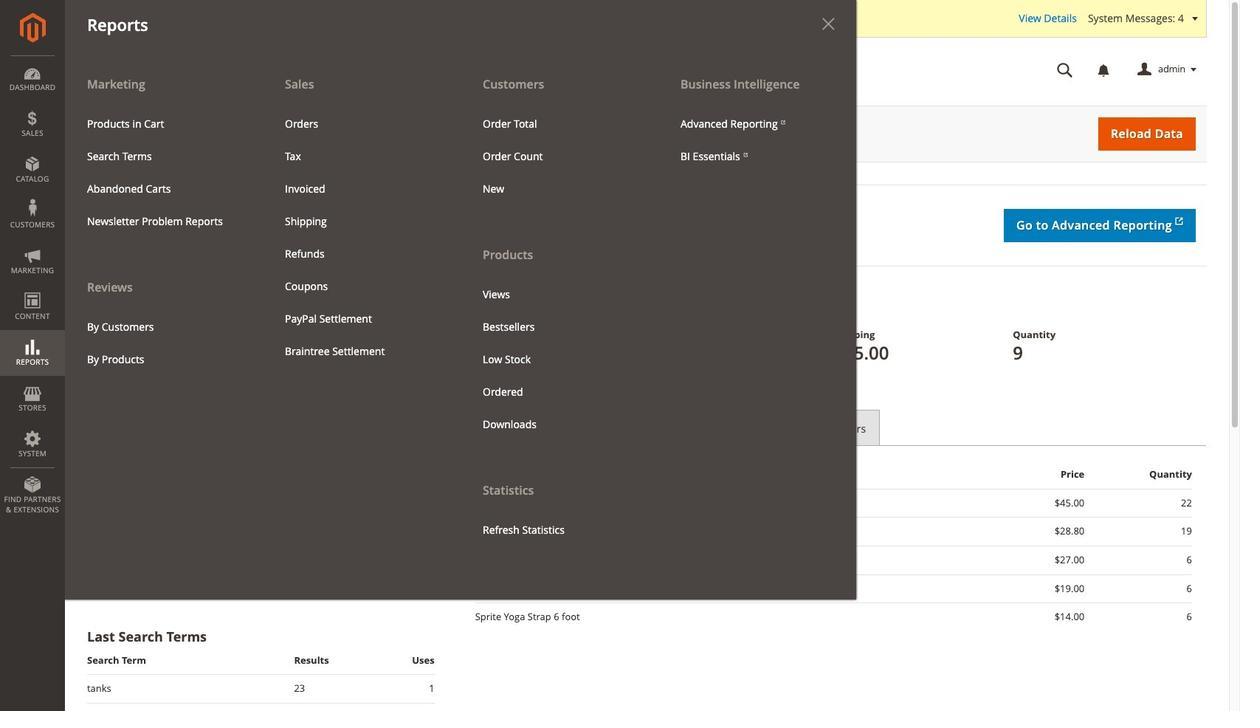Task type: vqa. For each thing, say whether or not it's contained in the screenshot.
text box
no



Task type: describe. For each thing, give the bounding box(es) containing it.
magento admin panel image
[[20, 13, 45, 43]]



Task type: locate. For each thing, give the bounding box(es) containing it.
menu
[[65, 68, 857, 600], [65, 68, 263, 376], [461, 68, 659, 546], [76, 108, 252, 238], [274, 108, 450, 368], [472, 108, 648, 205], [670, 108, 846, 173], [472, 278, 648, 441], [76, 311, 252, 376]]

menu bar
[[0, 0, 857, 600]]



